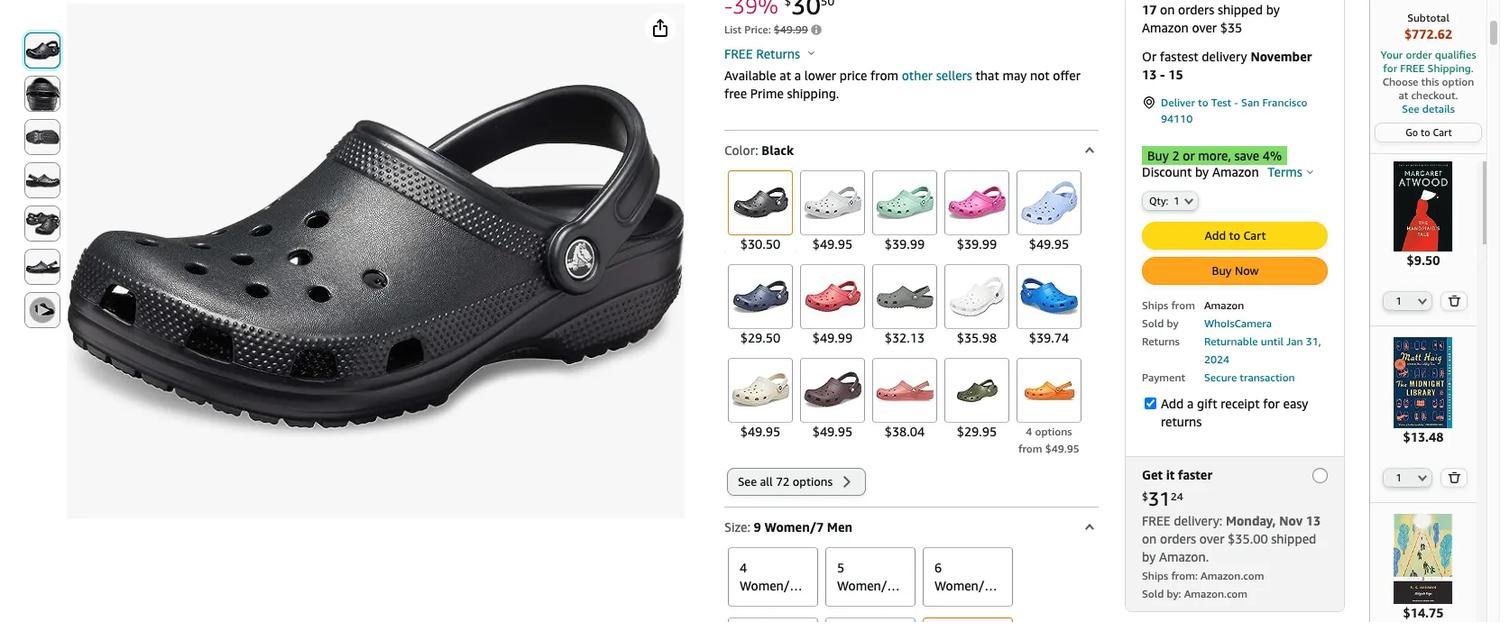 Task type: describe. For each thing, give the bounding box(es) containing it.
dark cherry image
[[804, 362, 861, 420]]

amazon inside "on orders shipped by amazon over $35"
[[1142, 20, 1189, 35]]

go to cart link
[[1376, 124, 1481, 142]]

see details link
[[1379, 102, 1478, 115]]

amazon for discount by amazon
[[1212, 164, 1259, 180]]

24
[[1171, 490, 1183, 504]]

$35.98
[[957, 330, 997, 346]]

shipping.
[[1428, 61, 1474, 75]]

$39.99 for juice image
[[957, 236, 997, 252]]

94110‌
[[1161, 112, 1193, 125]]

on inside "on orders shipped by amazon over $35"
[[1160, 2, 1175, 17]]

$35.00
[[1228, 532, 1268, 547]]

$49.99 submit
[[796, 262, 869, 350]]

$38.04 submit
[[869, 356, 941, 444]]

popover image
[[808, 51, 815, 55]]

deliver to test -
[[1161, 96, 1241, 109]]

for inside your order qualifies for free shipping. choose this option at checkout. see details
[[1383, 61, 1398, 75]]

black
[[762, 143, 794, 158]]

4%
[[1263, 148, 1282, 163]]

qualifies
[[1435, 48, 1476, 61]]

returnable until jan 31, 2024 button
[[1204, 333, 1321, 367]]

options inside 4 options from $49.95
[[1035, 425, 1072, 439]]

$49.95 for the "dark cherry" image
[[813, 424, 853, 439]]

to for deliver
[[1198, 96, 1209, 109]]

delivery
[[1202, 49, 1247, 64]]

discount by amazon
[[1142, 164, 1262, 180]]

women/2
[[740, 578, 797, 594]]

free for free delivery: monday, nov 13 on orders over $35.00 shipped by amazon. ships from: amazon.com sold by: amazon.com
[[1142, 514, 1171, 529]]

radio inactive image
[[1313, 469, 1328, 484]]

by inside ships from amazon sold by
[[1167, 317, 1179, 331]]

all
[[760, 475, 773, 489]]

to for add
[[1229, 229, 1240, 243]]

$30.50 submit
[[724, 168, 796, 256]]

whoiscamera link
[[1204, 317, 1272, 331]]

sold inside the free delivery: monday, nov 13 on orders over $35.00 shipped by amazon. ships from: amazon.com sold by: amazon.com
[[1142, 588, 1164, 601]]

$
[[1142, 490, 1148, 504]]

$39.74 submit
[[1013, 262, 1085, 350]]

qty:
[[1149, 195, 1168, 207]]

see all 72 options
[[738, 475, 836, 489]]

other
[[902, 68, 933, 83]]

orange zing image
[[1020, 362, 1078, 420]]

from inside ships from amazon sold by
[[1171, 299, 1195, 313]]

$29.95 submit
[[941, 356, 1013, 444]]

31,
[[1306, 335, 1321, 349]]

not
[[1030, 68, 1050, 83]]

$39.99 for the jade stone image
[[885, 236, 925, 252]]

color: black
[[724, 143, 794, 158]]

women/7
[[764, 520, 824, 535]]

0 horizontal spatial options
[[793, 475, 833, 489]]

1 vertical spatial dropdown image
[[1418, 298, 1428, 305]]

now
[[1235, 264, 1259, 278]]

navy image
[[732, 268, 789, 326]]

$39.99 submit for the jade stone image
[[869, 168, 941, 256]]

15
[[1169, 67, 1183, 82]]

4 women/2 men
[[740, 560, 797, 612]]

the midnight library: a gma book club pick (a novel) image
[[1378, 338, 1469, 428]]

6
[[935, 560, 942, 576]]

neon watermelon image
[[876, 362, 934, 420]]

buy for buy 2 or more, save 4%
[[1147, 148, 1169, 163]]

army green image
[[948, 362, 1006, 420]]

go to cart
[[1406, 126, 1452, 138]]

buy 2 or more, save 4%
[[1147, 148, 1282, 163]]

offer
[[1053, 68, 1081, 83]]

$49.95 for moon jelly image on the top right of page
[[1029, 236, 1069, 252]]

0 vertical spatial from
[[871, 68, 899, 83]]

prime
[[750, 86, 784, 101]]

$9.50
[[1407, 253, 1440, 268]]

receipt
[[1221, 396, 1260, 412]]

the handmaid&#39;s tale image
[[1378, 161, 1469, 252]]

5 Women/3 Men submit
[[826, 549, 915, 606]]

to for go
[[1421, 126, 1430, 138]]

that may not offer free prime shipping.
[[724, 68, 1081, 101]]

men for 4 women/2 men
[[740, 596, 764, 612]]

secure transaction
[[1204, 371, 1295, 385]]

1 for $13.48
[[1396, 471, 1402, 483]]

5 women/3 men
[[837, 560, 895, 612]]

6 Women/4 Men submit
[[924, 549, 1012, 606]]

november
[[1251, 49, 1312, 64]]

list price: $49.99
[[724, 23, 808, 36]]

1 for $9.50
[[1396, 295, 1402, 307]]

0 vertical spatial $49.99
[[774, 23, 808, 36]]

see inside your order qualifies for free shipping. choose this option at checkout. see details
[[1402, 102, 1420, 115]]

cart for go to cart
[[1433, 126, 1452, 138]]

13 inside the free delivery: monday, nov 13 on orders over $35.00 shipped by amazon. ships from: amazon.com sold by: amazon.com
[[1306, 514, 1321, 529]]

terms
[[1268, 164, 1302, 180]]

$14.75
[[1403, 605, 1444, 621]]

add for add to cart
[[1205, 229, 1226, 243]]

on orders shipped by amazon over $35
[[1142, 2, 1280, 35]]

crocs unisex-adult classic clogs image
[[67, 84, 685, 438]]

san francisco 94110‌
[[1161, 96, 1308, 125]]

it
[[1166, 468, 1175, 483]]

fastest
[[1160, 49, 1199, 64]]

men for 5 women/3 men
[[837, 596, 862, 612]]

details
[[1422, 102, 1455, 115]]

by:
[[1167, 588, 1181, 601]]

$32.13 submit
[[869, 262, 941, 350]]

buy for buy now
[[1212, 264, 1232, 278]]

ships inside the free delivery: monday, nov 13 on orders over $35.00 shipped by amazon. ships from: amazon.com sold by: amazon.com
[[1142, 570, 1168, 583]]

order
[[1406, 48, 1432, 61]]

returnable until jan 31, 2024 payment
[[1142, 335, 1321, 385]]

- inside november 13 - 15
[[1160, 67, 1165, 82]]

deliver
[[1161, 96, 1195, 109]]

1 vertical spatial see
[[738, 475, 757, 489]]

$35
[[1220, 20, 1242, 35]]

or fastest delivery
[[1142, 49, 1251, 64]]

4 Women/2 Men submit
[[729, 549, 817, 606]]

blue bolt image
[[1020, 268, 1078, 326]]

get it faster $ 31 24
[[1142, 468, 1212, 511]]

other sellers link
[[902, 68, 972, 83]]

or
[[1183, 148, 1195, 163]]

2024
[[1204, 353, 1230, 367]]

free returns
[[724, 46, 803, 61]]

size: 9 women/7 men
[[724, 520, 853, 535]]

qty: 1
[[1149, 195, 1180, 207]]

men for 6 women/4 men
[[935, 596, 959, 612]]

transaction
[[1240, 371, 1295, 385]]

option
[[1442, 75, 1474, 88]]

shipped inside the free delivery: monday, nov 13 on orders over $35.00 shipped by amazon. ships from: amazon.com sold by: amazon.com
[[1271, 532, 1317, 547]]

women/4
[[935, 578, 992, 594]]

Add a gift receipt for easy returns checkbox
[[1145, 398, 1157, 410]]

$49.95 submit for moon jelly image on the top right of page
[[1013, 168, 1085, 256]]

by inside the free delivery: monday, nov 13 on orders over $35.00 shipped by amazon. ships from: amazon.com sold by: amazon.com
[[1142, 550, 1156, 565]]

women/3
[[837, 578, 895, 594]]



Task type: locate. For each thing, give the bounding box(es) containing it.
cart down details
[[1433, 126, 1452, 138]]

selected size is 9 women/7 men. tap to collapse. element
[[724, 508, 1099, 545]]

2 vertical spatial 1
[[1396, 471, 1402, 483]]

0 vertical spatial 4
[[1026, 425, 1032, 439]]

from down orange zing image
[[1019, 442, 1042, 456]]

whoiscamera
[[1204, 317, 1272, 331]]

1 vertical spatial 1
[[1396, 295, 1402, 307]]

$39.99 submit left moon jelly image on the top right of page
[[941, 168, 1013, 256]]

for left the 'order'
[[1383, 61, 1398, 75]]

0 vertical spatial cart
[[1433, 126, 1452, 138]]

0 vertical spatial shipped
[[1218, 2, 1263, 17]]

slate grey image
[[876, 268, 934, 326]]

free inside the free delivery: monday, nov 13 on orders over $35.00 shipped by amazon. ships from: amazon.com sold by: amazon.com
[[1142, 514, 1171, 529]]

0 vertical spatial sold
[[1142, 317, 1164, 331]]

at inside your order qualifies for free shipping. choose this option at checkout. see details
[[1399, 88, 1409, 102]]

$49.95 submit for bone image
[[724, 356, 796, 444]]

at up prime
[[780, 68, 791, 83]]

orders up amazon.
[[1160, 532, 1196, 547]]

see
[[1402, 102, 1420, 115], [738, 475, 757, 489]]

1 horizontal spatial free
[[1142, 514, 1171, 529]]

0 vertical spatial delete image
[[1448, 295, 1461, 307]]

0 vertical spatial to
[[1198, 96, 1209, 109]]

0 horizontal spatial at
[[780, 68, 791, 83]]

1 vertical spatial shipped
[[1271, 532, 1317, 547]]

Buy Now submit
[[1143, 258, 1327, 285]]

0 horizontal spatial shipped
[[1218, 2, 1263, 17]]

0 horizontal spatial for
[[1263, 396, 1280, 412]]

amazon for ships from amazon sold by
[[1204, 299, 1244, 313]]

returns for free returns
[[756, 46, 800, 61]]

delete image
[[1448, 295, 1461, 307], [1448, 471, 1461, 483]]

choose
[[1383, 75, 1419, 88]]

$35.98 submit
[[941, 262, 1013, 350]]

this
[[1421, 75, 1439, 88]]

1 vertical spatial over
[[1200, 532, 1225, 547]]

1 horizontal spatial $49.99
[[813, 330, 853, 346]]

returnable
[[1204, 335, 1258, 349]]

13 right 'nov'
[[1306, 514, 1321, 529]]

returns
[[756, 46, 800, 61], [1142, 335, 1180, 349]]

by up november
[[1266, 2, 1280, 17]]

to left test
[[1198, 96, 1209, 109]]

returns
[[1161, 414, 1202, 430]]

None submit
[[25, 33, 60, 68], [25, 77, 60, 111], [25, 120, 60, 154], [25, 163, 60, 198], [25, 207, 60, 241], [25, 250, 60, 284], [1442, 293, 1467, 311], [25, 293, 60, 327], [1442, 469, 1467, 487], [729, 619, 817, 622], [826, 619, 915, 622], [924, 619, 1012, 622], [25, 33, 60, 68], [25, 77, 60, 111], [25, 120, 60, 154], [25, 163, 60, 198], [25, 207, 60, 241], [25, 250, 60, 284], [1442, 293, 1467, 311], [25, 293, 60, 327], [1442, 469, 1467, 487], [729, 619, 817, 622], [826, 619, 915, 622], [924, 619, 1012, 622]]

$30.50
[[740, 236, 780, 252]]

2 vertical spatial from
[[1019, 442, 1042, 456]]

72
[[776, 475, 790, 489]]

on down 31
[[1142, 532, 1157, 547]]

1 vertical spatial $49.99
[[813, 330, 853, 346]]

1 vertical spatial -
[[1234, 96, 1239, 109]]

1 vertical spatial ships
[[1142, 570, 1168, 583]]

easy
[[1283, 396, 1308, 412]]

1 left dropdown image
[[1396, 471, 1402, 483]]

$49.95 down bone image
[[740, 424, 780, 439]]

dropdown image
[[1418, 474, 1428, 481]]

men inside 4 women/2 men
[[740, 596, 764, 612]]

learn more about amazon pricing and savings image
[[811, 25, 822, 37]]

from up whoiscamera returns
[[1171, 299, 1195, 313]]

amazon up fastest
[[1142, 20, 1189, 35]]

4
[[1026, 425, 1032, 439], [740, 560, 747, 576]]

0 vertical spatial for
[[1383, 61, 1398, 75]]

- left san
[[1234, 96, 1239, 109]]

ships up by:
[[1142, 570, 1168, 583]]

$29.50
[[740, 330, 780, 346]]

0 horizontal spatial to
[[1198, 96, 1209, 109]]

until
[[1261, 335, 1284, 349]]

1 horizontal spatial to
[[1229, 229, 1240, 243]]

add to cart
[[1205, 229, 1266, 243]]

options right 72
[[793, 475, 833, 489]]

$49.95 inside 4 options from $49.95
[[1045, 442, 1080, 456]]

$39.99 down the jade stone image
[[885, 236, 925, 252]]

0 vertical spatial ships
[[1142, 299, 1168, 313]]

0 vertical spatial over
[[1192, 20, 1217, 35]]

4 for women/2
[[740, 560, 747, 576]]

4 inside 4 options from $49.95
[[1026, 425, 1032, 439]]

$39.99 down juice image
[[957, 236, 997, 252]]

2
[[1172, 148, 1180, 163]]

men down women/3
[[837, 596, 862, 612]]

1 vertical spatial to
[[1421, 126, 1430, 138]]

popover image
[[1307, 170, 1314, 174]]

1 horizontal spatial returns
[[1142, 335, 1180, 349]]

-
[[1160, 67, 1165, 82], [1234, 96, 1239, 109]]

1 $39.99 from the left
[[885, 236, 925, 252]]

to right go
[[1421, 126, 1430, 138]]

whoiscamera returns
[[1142, 317, 1272, 349]]

atmosphere image
[[804, 174, 861, 232]]

$49.95 submit left the jade stone image
[[796, 168, 869, 256]]

buy now
[[1212, 264, 1259, 278]]

$49.95 down orange zing image
[[1045, 442, 1080, 456]]

white image
[[948, 268, 1006, 326]]

2 vertical spatial to
[[1229, 229, 1240, 243]]

delete image for $9.50
[[1448, 295, 1461, 307]]

$772.62
[[1404, 26, 1452, 41]]

1 horizontal spatial buy
[[1212, 264, 1232, 278]]

san
[[1241, 96, 1260, 109]]

free
[[724, 86, 747, 101]]

get
[[1142, 468, 1163, 483]]

dropdown image down '$9.50'
[[1418, 298, 1428, 305]]

$49.95 for 'atmosphere' "image"
[[813, 236, 853, 252]]

black image
[[732, 174, 789, 232]]

0 horizontal spatial dropdown image
[[1184, 198, 1193, 205]]

jan
[[1286, 335, 1303, 349]]

amazon inside ships from amazon sold by
[[1204, 299, 1244, 313]]

0 vertical spatial -
[[1160, 67, 1165, 82]]

1 vertical spatial 4
[[740, 560, 747, 576]]

shipped up $35
[[1218, 2, 1263, 17]]

1 horizontal spatial see
[[1402, 102, 1420, 115]]

0 horizontal spatial add
[[1161, 396, 1184, 412]]

0 horizontal spatial returns
[[756, 46, 800, 61]]

orders
[[1178, 2, 1214, 17], [1160, 532, 1196, 547]]

free delivery: monday, nov 13 on orders over $35.00 shipped by amazon. ships from: amazon.com sold by: amazon.com
[[1142, 514, 1321, 601]]

amazon.com down from:
[[1184, 588, 1248, 601]]

subtotal
[[1407, 11, 1450, 24]]

on inside the free delivery: monday, nov 13 on orders over $35.00 shipped by amazon. ships from: amazon.com sold by: amazon.com
[[1142, 532, 1157, 547]]

4 down orange zing image
[[1026, 425, 1032, 439]]

men down women/2
[[740, 596, 764, 612]]

amazon up whoiscamera link
[[1204, 299, 1244, 313]]

free inside button
[[724, 46, 753, 61]]

from
[[871, 68, 899, 83], [1171, 299, 1195, 313], [1019, 442, 1042, 456]]

add up buy now
[[1205, 229, 1226, 243]]

add inside add a gift receipt for easy returns
[[1161, 396, 1184, 412]]

a left gift
[[1187, 396, 1194, 412]]

0 vertical spatial returns
[[756, 46, 800, 61]]

2 $39.99 from the left
[[957, 236, 997, 252]]

1 vertical spatial from
[[1171, 299, 1195, 313]]

1 horizontal spatial $39.99
[[957, 236, 997, 252]]

0 horizontal spatial a
[[795, 68, 801, 83]]

1 vertical spatial cart
[[1244, 229, 1266, 243]]

options down orange zing image
[[1035, 425, 1072, 439]]

2 vertical spatial amazon
[[1204, 299, 1244, 313]]

0 horizontal spatial cart
[[1244, 229, 1266, 243]]

0 vertical spatial buy
[[1147, 148, 1169, 163]]

by down the more,
[[1195, 164, 1209, 180]]

by left amazon.
[[1142, 550, 1156, 565]]

monday,
[[1226, 514, 1276, 529]]

ships
[[1142, 299, 1168, 313], [1142, 570, 1168, 583]]

0 vertical spatial dropdown image
[[1184, 198, 1193, 205]]

Add to Cart submit
[[1143, 223, 1327, 249]]

buy left 2
[[1147, 148, 1169, 163]]

amazon.com down the $35.00
[[1201, 570, 1264, 583]]

1 horizontal spatial from
[[1019, 442, 1042, 456]]

orders up or fastest delivery
[[1178, 2, 1214, 17]]

sold inside ships from amazon sold by
[[1142, 317, 1164, 331]]

francisco
[[1262, 96, 1308, 109]]

1 horizontal spatial 4
[[1026, 425, 1032, 439]]

1 horizontal spatial add
[[1205, 229, 1226, 243]]

available
[[724, 68, 776, 83]]

gift
[[1197, 396, 1217, 412]]

selected color is black. tap to collapse. element
[[724, 131, 1099, 168]]

13 down or
[[1142, 67, 1157, 82]]

dropdown image
[[1184, 198, 1193, 205], [1418, 298, 1428, 305]]

5
[[837, 560, 845, 576]]

1 delete image from the top
[[1448, 295, 1461, 307]]

1 horizontal spatial 13
[[1306, 514, 1321, 529]]

free for free returns
[[724, 46, 753, 61]]

secure transaction button
[[1204, 369, 1295, 385]]

$49.95 submit right juice image
[[1013, 168, 1085, 256]]

discount
[[1142, 164, 1192, 180]]

$49.95 submit right bone image
[[796, 356, 869, 444]]

1 vertical spatial at
[[1399, 88, 1409, 102]]

$39.99 submit right 'atmosphere' "image"
[[869, 168, 941, 256]]

1
[[1174, 195, 1180, 207], [1396, 295, 1402, 307], [1396, 471, 1402, 483]]

returns inside free returns button
[[756, 46, 800, 61]]

0 horizontal spatial $49.99
[[774, 23, 808, 36]]

- left "15" at right top
[[1160, 67, 1165, 82]]

a inside add a gift receipt for easy returns
[[1187, 396, 1194, 412]]

by inside "on orders shipped by amazon over $35"
[[1266, 2, 1280, 17]]

0 horizontal spatial -
[[1160, 67, 1165, 82]]

moon jelly image
[[1020, 174, 1078, 232]]

1 horizontal spatial options
[[1035, 425, 1072, 439]]

to up buy now
[[1229, 229, 1240, 243]]

shipped inside "on orders shipped by amazon over $35"
[[1218, 2, 1263, 17]]

add a gift receipt for easy returns
[[1161, 396, 1308, 430]]

free returns button
[[724, 45, 815, 63]]

subtotal $772.62
[[1404, 11, 1452, 41]]

1 horizontal spatial dropdown image
[[1418, 298, 1428, 305]]

2 ships from the top
[[1142, 570, 1168, 583]]

more,
[[1198, 148, 1231, 163]]

delete image right dropdown image
[[1448, 471, 1461, 483]]

see left all
[[738, 475, 757, 489]]

4 for options
[[1026, 425, 1032, 439]]

sellers
[[936, 68, 972, 83]]

$39.99 submit for juice image
[[941, 168, 1013, 256]]

a left lower
[[795, 68, 801, 83]]

4 inside 4 women/2 men
[[740, 560, 747, 576]]

$13.48
[[1403, 429, 1444, 444]]

1 right qty:
[[1174, 195, 1180, 207]]

1 vertical spatial sold
[[1142, 588, 1164, 601]]

bone image
[[732, 362, 789, 420]]

for
[[1383, 61, 1398, 75], [1263, 396, 1280, 412]]

cart
[[1433, 126, 1452, 138], [1244, 229, 1266, 243]]

pepper image
[[804, 268, 861, 326]]

1 vertical spatial amazon.com
[[1184, 588, 1248, 601]]

1 vertical spatial add
[[1161, 396, 1184, 412]]

4 options from $49.95 submit
[[1013, 356, 1085, 460]]

1 vertical spatial returns
[[1142, 335, 1180, 349]]

shipped
[[1218, 2, 1263, 17], [1271, 532, 1317, 547]]

2 horizontal spatial from
[[1171, 299, 1195, 313]]

available at a lower price from other sellers
[[724, 68, 972, 83]]

secure
[[1204, 371, 1237, 385]]

add for add a gift receipt for easy returns
[[1161, 396, 1184, 412]]

amazon.com
[[1201, 570, 1264, 583], [1184, 588, 1248, 601]]

1 ships from the top
[[1142, 299, 1168, 313]]

men up "5"
[[827, 520, 853, 535]]

save
[[1235, 148, 1260, 163]]

free inside your order qualifies for free shipping. choose this option at checkout. see details
[[1400, 61, 1425, 75]]

0 horizontal spatial buy
[[1147, 148, 1169, 163]]

test
[[1211, 96, 1232, 109]]

1 vertical spatial on
[[1142, 532, 1157, 547]]

2 $39.99 submit from the left
[[941, 168, 1013, 256]]

returns for whoiscamera returns
[[1142, 335, 1180, 349]]

price
[[840, 68, 867, 83]]

add up returns
[[1161, 396, 1184, 412]]

for left easy
[[1263, 396, 1280, 412]]

1 vertical spatial buy
[[1212, 264, 1232, 278]]

1 $39.99 submit from the left
[[869, 168, 941, 256]]

See all 72 options submit
[[728, 469, 865, 495]]

returns up payment
[[1142, 335, 1180, 349]]

over
[[1192, 20, 1217, 35], [1200, 532, 1225, 547]]

1 vertical spatial orders
[[1160, 532, 1196, 547]]

see up go
[[1402, 102, 1420, 115]]

2 horizontal spatial to
[[1421, 126, 1430, 138]]

1 vertical spatial amazon
[[1212, 164, 1259, 180]]

returns inside whoiscamera returns
[[1142, 335, 1180, 349]]

ships inside ships from amazon sold by
[[1142, 299, 1168, 313]]

0 horizontal spatial 4
[[740, 560, 747, 576]]

$49.99
[[774, 23, 808, 36], [813, 330, 853, 346]]

free
[[724, 46, 753, 61], [1400, 61, 1425, 75], [1142, 514, 1171, 529]]

1 horizontal spatial -
[[1234, 96, 1239, 109]]

1 sold from the top
[[1142, 317, 1164, 331]]

$39.99 submit
[[869, 168, 941, 256], [941, 168, 1013, 256]]

returns down list price: $49.99 at the top of page
[[756, 46, 800, 61]]

list
[[724, 23, 742, 36]]

cart for add to cart
[[1244, 229, 1266, 243]]

lower
[[805, 68, 836, 83]]

1 horizontal spatial a
[[1187, 396, 1194, 412]]

$49.95 submit down '$29.50'
[[724, 356, 796, 444]]

shipping.
[[787, 86, 839, 101]]

$49.95 for bone image
[[740, 424, 780, 439]]

1 up the midnight library: a gma book club pick (a novel) image
[[1396, 295, 1402, 307]]

cart up now on the top of page
[[1244, 229, 1266, 243]]

2 delete image from the top
[[1448, 471, 1461, 483]]

1 vertical spatial 13
[[1306, 514, 1321, 529]]

0 horizontal spatial $39.99
[[885, 236, 925, 252]]

your
[[1381, 48, 1403, 61]]

$49.95 down the "dark cherry" image
[[813, 424, 853, 439]]

juice image
[[948, 174, 1006, 232]]

0 horizontal spatial see
[[738, 475, 757, 489]]

by up payment
[[1167, 317, 1179, 331]]

from inside 4 options from $49.95
[[1019, 442, 1042, 456]]

0 vertical spatial orders
[[1178, 2, 1214, 17]]

from right price
[[871, 68, 899, 83]]

0 horizontal spatial from
[[871, 68, 899, 83]]

delete image up the midnight library: a gma book club pick (a novel) image
[[1448, 295, 1461, 307]]

$29.95
[[957, 424, 997, 439]]

0 vertical spatial add
[[1205, 229, 1226, 243]]

1 vertical spatial a
[[1187, 396, 1194, 412]]

buy
[[1147, 148, 1169, 163], [1212, 264, 1232, 278]]

over inside the free delivery: monday, nov 13 on orders over $35.00 shipped by amazon. ships from: amazon.com sold by: amazon.com
[[1200, 532, 1225, 547]]

jade stone image
[[876, 174, 934, 232]]

orders inside "on orders shipped by amazon over $35"
[[1178, 2, 1214, 17]]

men inside 6 women/4 men
[[935, 596, 959, 612]]

over inside "on orders shipped by amazon over $35"
[[1192, 20, 1217, 35]]

$49.95 submit
[[796, 168, 869, 256], [1013, 168, 1085, 256], [724, 356, 796, 444], [796, 356, 869, 444]]

$49.95 down 'atmosphere' "image"
[[813, 236, 853, 252]]

faster
[[1178, 468, 1212, 483]]

$49.99 down pepper image
[[813, 330, 853, 346]]

shipped down 'nov'
[[1271, 532, 1317, 547]]

0 vertical spatial at
[[780, 68, 791, 83]]

men inside 5 women/3 men
[[837, 596, 862, 612]]

on
[[1160, 2, 1175, 17], [1142, 532, 1157, 547]]

amazon down save
[[1212, 164, 1259, 180]]

0 horizontal spatial on
[[1142, 532, 1157, 547]]

0 vertical spatial 13
[[1142, 67, 1157, 82]]

on up fastest
[[1160, 2, 1175, 17]]

$49.99 left learn more about amazon pricing and savings image
[[774, 23, 808, 36]]

0 vertical spatial amazon
[[1142, 20, 1189, 35]]

$49.95 submit for 'atmosphere' "image"
[[796, 168, 869, 256]]

4 up women/2
[[740, 560, 747, 576]]

malgudi days (penguin classics) image
[[1378, 514, 1469, 604]]

0 vertical spatial amazon.com
[[1201, 570, 1264, 583]]

price:
[[744, 23, 771, 36]]

$49.95 submit for the "dark cherry" image
[[796, 356, 869, 444]]

1 horizontal spatial for
[[1383, 61, 1398, 75]]

dropdown image right qty: 1
[[1184, 198, 1193, 205]]

$39.99
[[885, 236, 925, 252], [957, 236, 997, 252]]

1 vertical spatial for
[[1263, 396, 1280, 412]]

amazon.
[[1159, 550, 1209, 565]]

0 vertical spatial on
[[1160, 2, 1175, 17]]

0 vertical spatial options
[[1035, 425, 1072, 439]]

at left this
[[1399, 88, 1409, 102]]

1 horizontal spatial cart
[[1433, 126, 1452, 138]]

0 horizontal spatial free
[[724, 46, 753, 61]]

$29.50 submit
[[724, 262, 796, 350]]

that
[[976, 68, 999, 83]]

your order qualifies for free shipping. choose this option at checkout. see details
[[1381, 48, 1476, 115]]

1 horizontal spatial at
[[1399, 88, 1409, 102]]

13 inside november 13 - 15
[[1142, 67, 1157, 82]]

1 vertical spatial options
[[793, 475, 833, 489]]

9
[[754, 520, 761, 535]]

0 vertical spatial 1
[[1174, 195, 1180, 207]]

by
[[1266, 2, 1280, 17], [1195, 164, 1209, 180], [1167, 317, 1179, 331], [1142, 550, 1156, 565]]

$49.95 down moon jelly image on the top right of page
[[1029, 236, 1069, 252]]

for inside add a gift receipt for easy returns
[[1263, 396, 1280, 412]]

0 vertical spatial see
[[1402, 102, 1420, 115]]

nov
[[1279, 514, 1303, 529]]

over down delivery:
[[1200, 532, 1225, 547]]

delivery:
[[1174, 514, 1223, 529]]

1 horizontal spatial shipped
[[1271, 532, 1317, 547]]

1 vertical spatial delete image
[[1448, 471, 1461, 483]]

delete image for $13.48
[[1448, 471, 1461, 483]]

sold up payment
[[1142, 317, 1164, 331]]

0 vertical spatial a
[[795, 68, 801, 83]]

men down women/4
[[935, 596, 959, 612]]

ships up whoiscamera returns
[[1142, 299, 1168, 313]]

from:
[[1171, 570, 1198, 583]]

0 horizontal spatial 13
[[1142, 67, 1157, 82]]

2 horizontal spatial free
[[1400, 61, 1425, 75]]

sold left by:
[[1142, 588, 1164, 601]]

2 sold from the top
[[1142, 588, 1164, 601]]

$38.04
[[885, 424, 925, 439]]

orders inside the free delivery: monday, nov 13 on orders over $35.00 shipped by amazon. ships from: amazon.com sold by: amazon.com
[[1160, 532, 1196, 547]]

buy left now on the top of page
[[1212, 264, 1232, 278]]

1 horizontal spatial on
[[1160, 2, 1175, 17]]

over left $35
[[1192, 20, 1217, 35]]



Task type: vqa. For each thing, say whether or not it's contained in the screenshot.
Add to the bottom
yes



